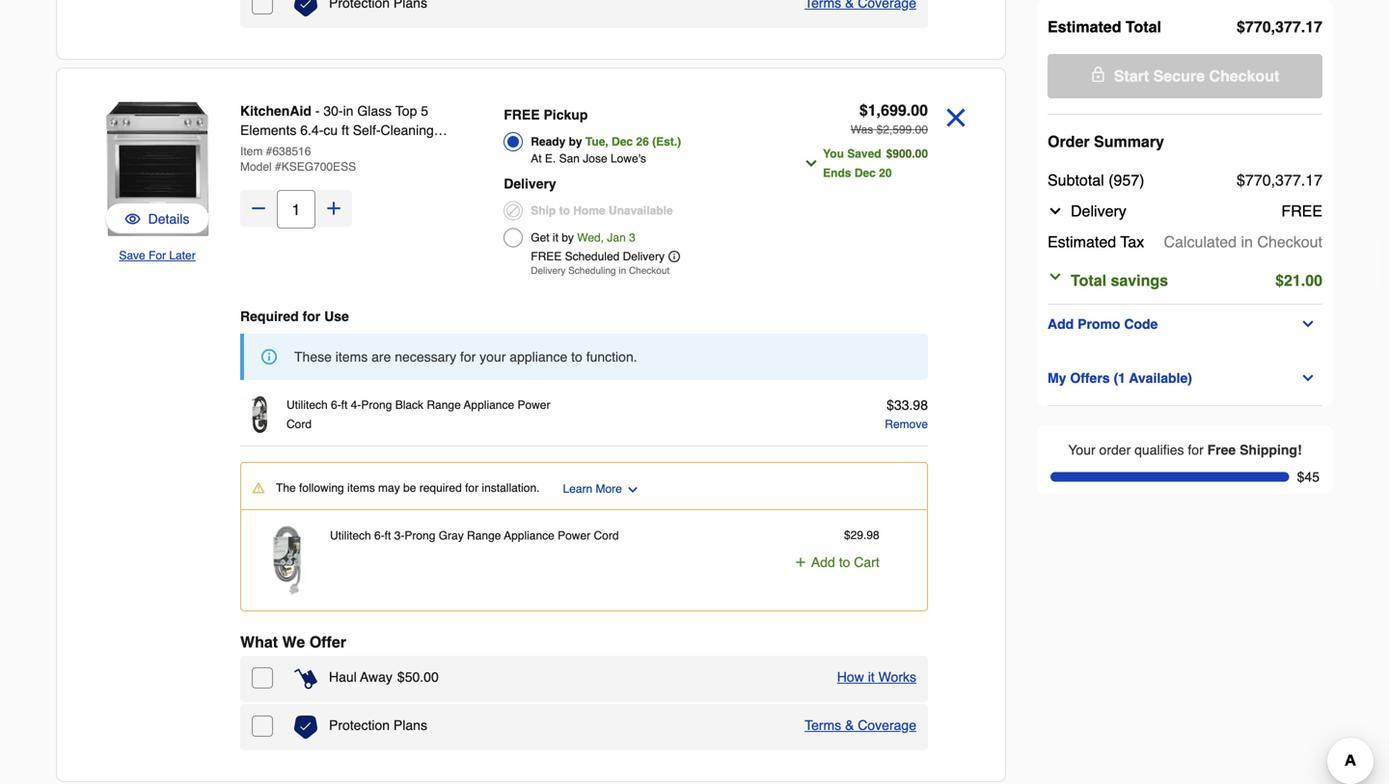 Task type: vqa. For each thing, say whether or not it's contained in the screenshot.
chevron down image within My Offers (1 Available) link
yes



Task type: locate. For each thing, give the bounding box(es) containing it.
1 horizontal spatial it
[[868, 670, 875, 685]]

0 vertical spatial cord
[[287, 418, 312, 431]]

chevron down image left you
[[804, 156, 819, 171]]

utilitech for utilitech 6-ft 4-prong black range appliance power cord
[[287, 398, 328, 412]]

total
[[1126, 18, 1162, 36], [1071, 272, 1107, 289]]

2 vertical spatial free
[[531, 250, 562, 263]]

0 horizontal spatial dec
[[612, 135, 633, 149]]

0 vertical spatial free
[[504, 107, 540, 123]]

0 horizontal spatial range
[[240, 161, 280, 177]]

terms & coverage
[[805, 718, 917, 733]]

1 horizontal spatial dec
[[855, 166, 876, 180]]

it inside how it works button
[[868, 670, 875, 685]]

in left glass
[[343, 103, 354, 119]]

770,377 up start secure checkout
[[1246, 18, 1301, 36]]

appliance down your
[[464, 398, 514, 412]]

2 vertical spatial chevron down image
[[1301, 371, 1316, 386]]

what
[[240, 633, 278, 651]]

haul away $ 50 .00
[[329, 670, 439, 685]]

.00 down the 2,599
[[912, 147, 928, 161]]

0 vertical spatial 770,377
[[1246, 18, 1301, 36]]

in down free scheduled delivery
[[619, 265, 626, 276]]

save for later
[[119, 249, 196, 262]]

glass
[[357, 103, 392, 119]]

to
[[559, 204, 570, 218], [571, 349, 583, 365], [839, 555, 850, 570]]

1 770,377 from the top
[[1246, 18, 1301, 36]]

900
[[893, 147, 912, 161]]

0 horizontal spatial chevron down image
[[626, 483, 640, 497]]

for left the free
[[1188, 442, 1204, 458]]

necessary
[[395, 349, 456, 365]]

0 vertical spatial estimated
[[1048, 18, 1122, 36]]

estimated left the tax
[[1048, 233, 1116, 251]]

0 vertical spatial utilitech
[[287, 398, 328, 412]]

$ 1,699 .00 was $ 2,599 .00
[[851, 101, 928, 137]]

0 vertical spatial $ 770,377 . 17
[[1237, 18, 1323, 36]]

$ inside you saved $ 900 .00 ends dec 20
[[886, 147, 893, 161]]

2 vertical spatial to
[[839, 555, 850, 570]]

1 vertical spatial prong
[[405, 529, 436, 543]]

items left may
[[347, 481, 375, 495]]

0 vertical spatial checkout
[[1209, 67, 1280, 85]]

by up san
[[569, 135, 582, 149]]

$ right was in the right of the page
[[877, 123, 883, 137]]

your order qualifies for free shipping!
[[1068, 442, 1302, 458]]

20
[[879, 166, 892, 180]]

2 estimated from the top
[[1048, 233, 1116, 251]]

3-
[[394, 529, 405, 543]]

0 vertical spatial dec
[[612, 135, 633, 149]]

ft right cu
[[342, 123, 349, 138]]

these
[[294, 349, 332, 365]]

cord right the 6-ft 4-prong black range appliance power cord icon
[[287, 418, 312, 431]]

block image
[[504, 201, 523, 220]]

it
[[553, 231, 559, 245], [868, 670, 875, 685]]

$ 770,377 . 17 up calculated in checkout
[[1237, 171, 1323, 189]]

1 17 from the top
[[1306, 18, 1323, 36]]

1 $ 770,377 . 17 from the top
[[1237, 18, 1323, 36]]

.00 up the 2,599
[[907, 101, 928, 119]]

the
[[276, 481, 296, 495]]

how
[[837, 670, 864, 685]]

1 horizontal spatial chevron down image
[[804, 156, 819, 171]]

1 horizontal spatial cord
[[594, 529, 619, 543]]

1 vertical spatial chevron down image
[[1301, 316, 1316, 332]]

1 vertical spatial dec
[[855, 166, 876, 180]]

free
[[504, 107, 540, 123], [1282, 202, 1323, 220], [531, 250, 562, 263]]

1 horizontal spatial range
[[427, 398, 461, 412]]

checkout inside button
[[1209, 67, 1280, 85]]

770,377
[[1246, 18, 1301, 36], [1246, 171, 1301, 189]]

770,377 for subtotal (957)
[[1246, 171, 1301, 189]]

free for free scheduled delivery
[[531, 250, 562, 263]]

estimated
[[1048, 18, 1122, 36], [1048, 233, 1116, 251]]

add for add to cart
[[811, 555, 835, 570]]

dec down "saved"
[[855, 166, 876, 180]]

$ up start secure checkout
[[1237, 18, 1246, 36]]

my
[[1048, 371, 1067, 386]]

for right required
[[465, 481, 479, 495]]

0 horizontal spatial plus image
[[324, 199, 343, 218]]

summary
[[1094, 133, 1165, 151]]

items left are
[[336, 349, 368, 365]]

how it works button
[[837, 668, 917, 687]]

checkout right 'secure'
[[1209, 67, 1280, 85]]

start secure checkout button
[[1048, 54, 1323, 98]]

self-
[[353, 123, 381, 138]]

appliance inside utilitech 6-ft 4-prong black range appliance power cord
[[464, 398, 514, 412]]

2 vertical spatial ft
[[385, 529, 391, 543]]

ft for 4-
[[341, 398, 348, 412]]

2 vertical spatial chevron down image
[[626, 483, 640, 497]]

1 vertical spatial checkout
[[1258, 233, 1323, 251]]

2 horizontal spatial range
[[467, 529, 501, 543]]

1 vertical spatial appliance
[[504, 529, 555, 543]]

0 vertical spatial power
[[518, 398, 550, 412]]

1 estimated from the top
[[1048, 18, 1122, 36]]

chevron down image down $ 21 .00
[[1301, 316, 1316, 332]]

ft inside 30-in glass top 5 elements 6.4-cu ft self-cleaning convection oven slide-in electric range (stainless steel)
[[342, 123, 349, 138]]

power for utilitech 6-ft 4-prong black range appliance power cord
[[518, 398, 550, 412]]

.00
[[907, 101, 928, 119], [912, 123, 928, 137], [912, 147, 928, 161], [1301, 272, 1323, 289], [420, 670, 439, 685]]

1 horizontal spatial add
[[1048, 316, 1074, 332]]

2 770,377 from the top
[[1246, 171, 1301, 189]]

0 vertical spatial range
[[240, 161, 280, 177]]

1 vertical spatial utilitech
[[330, 529, 371, 543]]

free up ready
[[504, 107, 540, 123]]

0 horizontal spatial prong
[[361, 398, 392, 412]]

. for subtotal (957)
[[1301, 171, 1306, 189]]

$ up calculated in checkout
[[1237, 171, 1246, 189]]

my offers (1 available)
[[1048, 371, 1192, 386]]

it right get
[[553, 231, 559, 245]]

0 horizontal spatial cord
[[287, 418, 312, 431]]

0 vertical spatial chevron down image
[[1048, 204, 1063, 219]]

utilitech
[[287, 398, 328, 412], [330, 529, 371, 543]]

29
[[851, 529, 864, 542]]

it for how
[[868, 670, 875, 685]]

Stepper number input field with increment and decrement buttons number field
[[277, 190, 316, 229]]

0 horizontal spatial to
[[559, 204, 570, 218]]

chevron down image down estimated tax
[[1048, 269, 1063, 285]]

e.
[[545, 152, 556, 165]]

1 horizontal spatial 6-
[[374, 529, 385, 543]]

1 horizontal spatial prong
[[405, 529, 436, 543]]

by
[[569, 135, 582, 149], [562, 231, 574, 245]]

delivery down 'at'
[[504, 176, 556, 192]]

utilitech right the 6-ft 4-prong black range appliance power cord icon
[[287, 398, 328, 412]]

6- inside utilitech 6-ft 4-prong black range appliance power cord
[[331, 398, 341, 412]]

protection plan filled image
[[294, 0, 317, 16], [294, 716, 317, 739]]

chevron down image for add promo code
[[1301, 316, 1316, 332]]

prong left black
[[361, 398, 392, 412]]

2 vertical spatial checkout
[[629, 265, 670, 276]]

steel)
[[347, 161, 382, 177]]

6-ft 3-prong gray range appliance power cord image
[[253, 526, 322, 595]]

6- for 4-
[[331, 398, 341, 412]]

$ up was in the right of the page
[[860, 101, 868, 119]]

appliance down installation.
[[504, 529, 555, 543]]

ready
[[531, 135, 566, 149]]

1 vertical spatial range
[[427, 398, 461, 412]]

1 vertical spatial power
[[558, 529, 591, 543]]

tue,
[[586, 135, 609, 149]]

power down the appliance
[[518, 398, 550, 412]]

0 vertical spatial appliance
[[464, 398, 514, 412]]

subtotal
[[1048, 171, 1104, 189]]

$33.98
[[887, 398, 928, 413]]

$ right away
[[397, 670, 405, 685]]

for left your
[[460, 349, 476, 365]]

by left wed,
[[562, 231, 574, 245]]

convection
[[240, 142, 308, 157]]

add left promo
[[1048, 316, 1074, 332]]

to inside "element"
[[839, 555, 850, 570]]

0 vertical spatial plus image
[[324, 199, 343, 218]]

subtotal (957)
[[1048, 171, 1145, 189]]

1 vertical spatial protection plan filled image
[[294, 716, 317, 739]]

1 vertical spatial .
[[1301, 171, 1306, 189]]

(est.)
[[652, 135, 681, 149]]

1 vertical spatial cord
[[594, 529, 619, 543]]

98
[[867, 529, 880, 542]]

cord down more
[[594, 529, 619, 543]]

delivery scheduling in checkout
[[531, 265, 670, 276]]

1 vertical spatial 6-
[[374, 529, 385, 543]]

chevron down image right more
[[626, 483, 640, 497]]

chevron down image down subtotal on the right top of the page
[[1048, 204, 1063, 219]]

dec inside option group
[[612, 135, 633, 149]]

it right how
[[868, 670, 875, 685]]

warning image
[[253, 482, 264, 494]]

1 vertical spatial to
[[571, 349, 583, 365]]

ready by tue, dec 26 (est.)
[[531, 135, 681, 149]]

to right the ship
[[559, 204, 570, 218]]

away
[[360, 670, 393, 685]]

save
[[119, 249, 145, 262]]

required for use
[[240, 309, 349, 324]]

add left cart
[[811, 555, 835, 570]]

1 vertical spatial $ 770,377 . 17
[[1237, 171, 1323, 189]]

1 vertical spatial add
[[811, 555, 835, 570]]

checkout up 21
[[1258, 233, 1323, 251]]

2 $ 770,377 . 17 from the top
[[1237, 171, 1323, 189]]

remove button
[[885, 415, 928, 434]]

following
[[299, 481, 344, 495]]

appliance
[[464, 398, 514, 412], [504, 529, 555, 543]]

appliance for black
[[464, 398, 514, 412]]

6- left 4-
[[331, 398, 341, 412]]

$ 770,377 . 17
[[1237, 18, 1323, 36], [1237, 171, 1323, 189]]

terms
[[805, 718, 842, 733]]

chevron down image
[[804, 156, 819, 171], [1048, 269, 1063, 285], [626, 483, 640, 497]]

0 vertical spatial total
[[1126, 18, 1162, 36]]

in inside option group
[[619, 265, 626, 276]]

plus image
[[324, 199, 343, 218], [794, 556, 807, 569]]

add inside add item to cart "element"
[[811, 555, 835, 570]]

ft for 3-
[[385, 529, 391, 543]]

quickview image
[[125, 209, 140, 229]]

1 vertical spatial free
[[1282, 202, 1323, 220]]

1 horizontal spatial plus image
[[794, 556, 807, 569]]

learn more
[[563, 482, 622, 496]]

0 vertical spatial 17
[[1306, 18, 1323, 36]]

0 vertical spatial 6-
[[331, 398, 341, 412]]

power inside utilitech 6-ft 4-prong black range appliance power cord
[[518, 398, 550, 412]]

offers
[[1070, 371, 1110, 386]]

2 horizontal spatial to
[[839, 555, 850, 570]]

ends
[[823, 166, 851, 180]]

0 vertical spatial chevron down image
[[804, 156, 819, 171]]

prong left gray
[[405, 529, 436, 543]]

range right black
[[427, 398, 461, 412]]

dec up the lowe's
[[612, 135, 633, 149]]

power for utilitech 6-ft 3-prong gray range appliance power cord
[[558, 529, 591, 543]]

plus image right stepper number input field with increment and decrement buttons number field
[[324, 199, 343, 218]]

may
[[378, 481, 400, 495]]

chevron down image
[[1048, 204, 1063, 219], [1301, 316, 1316, 332], [1301, 371, 1316, 386]]

17 for estimated total
[[1306, 18, 1323, 36]]

option group
[[504, 101, 772, 282]]

haul
[[329, 670, 357, 685]]

1 vertical spatial 17
[[1306, 171, 1323, 189]]

ft left 3-
[[385, 529, 391, 543]]

1 horizontal spatial utilitech
[[330, 529, 371, 543]]

.00 down calculated in checkout
[[1301, 272, 1323, 289]]

1 horizontal spatial total
[[1126, 18, 1162, 36]]

2 vertical spatial range
[[467, 529, 501, 543]]

1 horizontal spatial to
[[571, 349, 583, 365]]

4-
[[351, 398, 361, 412]]

0 horizontal spatial it
[[553, 231, 559, 245]]

to left function.
[[571, 349, 583, 365]]

0 vertical spatial it
[[553, 231, 559, 245]]

.00 inside you saved $ 900 .00 ends dec 20
[[912, 147, 928, 161]]

$
[[1237, 18, 1246, 36], [860, 101, 868, 119], [877, 123, 883, 137], [886, 147, 893, 161], [1237, 171, 1246, 189], [1276, 272, 1284, 289], [844, 529, 851, 542], [397, 670, 405, 685]]

50
[[405, 670, 420, 685]]

ft left 4-
[[341, 398, 348, 412]]

my offers (1 available) link
[[1048, 367, 1323, 390]]

power down learn
[[558, 529, 591, 543]]

chevron down image up shipping!
[[1301, 371, 1316, 386]]

range right gray
[[467, 529, 501, 543]]

2 vertical spatial .
[[864, 529, 867, 542]]

range for 3-
[[467, 529, 501, 543]]

kitchenaid -
[[240, 103, 324, 119]]

0 vertical spatial by
[[569, 135, 582, 149]]

was
[[851, 123, 873, 137]]

6- left 3-
[[374, 529, 385, 543]]

info image
[[669, 251, 680, 262]]

prong for 3-
[[405, 529, 436, 543]]

$ 770,377 . 17 for total
[[1237, 18, 1323, 36]]

details
[[148, 211, 189, 227]]

. for estimated total
[[1301, 18, 1306, 36]]

0 horizontal spatial utilitech
[[287, 398, 328, 412]]

info image
[[261, 349, 277, 365]]

26
[[636, 135, 649, 149]]

0 horizontal spatial power
[[518, 398, 550, 412]]

free up calculated in checkout
[[1282, 202, 1323, 220]]

cleaning
[[381, 123, 434, 138]]

770,377 up calculated in checkout
[[1246, 171, 1301, 189]]

in right calculated
[[1241, 233, 1253, 251]]

start
[[1114, 67, 1149, 85]]

0 vertical spatial .
[[1301, 18, 1306, 36]]

appliance
[[510, 349, 568, 365]]

range inside utilitech 6-ft 4-prong black range appliance power cord
[[427, 398, 461, 412]]

cord inside utilitech 6-ft 4-prong black range appliance power cord
[[287, 418, 312, 431]]

terms & coverage button
[[805, 716, 917, 735]]

0 vertical spatial protection plan filled image
[[294, 0, 317, 16]]

range down item at top left
[[240, 161, 280, 177]]

$ up 20
[[886, 147, 893, 161]]

range inside 30-in glass top 5 elements 6.4-cu ft self-cleaning convection oven slide-in electric range (stainless steel)
[[240, 161, 280, 177]]

total up start
[[1126, 18, 1162, 36]]

offer
[[309, 633, 346, 651]]

estimated total
[[1048, 18, 1162, 36]]

it inside option group
[[553, 231, 559, 245]]

0 vertical spatial to
[[559, 204, 570, 218]]

checkout down info image
[[629, 265, 670, 276]]

1 vertical spatial ft
[[341, 398, 348, 412]]

checkout inside option group
[[629, 265, 670, 276]]

elements
[[240, 123, 297, 138]]

1 vertical spatial estimated
[[1048, 233, 1116, 251]]

secure image
[[1091, 67, 1106, 82]]

chevron down image inside add promo code link
[[1301, 316, 1316, 332]]

electric
[[396, 142, 441, 157]]

to left cart
[[839, 555, 850, 570]]

add inside add promo code link
[[1048, 316, 1074, 332]]

1 vertical spatial total
[[1071, 272, 1107, 289]]

0 vertical spatial prong
[[361, 398, 392, 412]]

prong inside utilitech 6-ft 4-prong black range appliance power cord
[[361, 398, 392, 412]]

utilitech inside utilitech 6-ft 4-prong black range appliance power cord
[[287, 398, 328, 412]]

you saved $ 900 .00 ends dec 20
[[823, 147, 928, 180]]

0 horizontal spatial total
[[1071, 272, 1107, 289]]

0 vertical spatial ft
[[342, 123, 349, 138]]

2 17 from the top
[[1306, 171, 1323, 189]]

1 vertical spatial 770,377
[[1246, 171, 1301, 189]]

plus image left "add to cart"
[[794, 556, 807, 569]]

add item to cart element
[[811, 553, 880, 572]]

0 horizontal spatial 6-
[[331, 398, 341, 412]]

6-ft 4-prong black range appliance power cord image
[[240, 396, 279, 434]]

0 horizontal spatial add
[[811, 555, 835, 570]]

code
[[1124, 316, 1158, 332]]

utilitech left 3-
[[330, 529, 371, 543]]

$33.98 remove
[[885, 398, 928, 431]]

power
[[518, 398, 550, 412], [558, 529, 591, 543]]

dec inside you saved $ 900 .00 ends dec 20
[[855, 166, 876, 180]]

2 horizontal spatial chevron down image
[[1048, 269, 1063, 285]]

0 vertical spatial add
[[1048, 316, 1074, 332]]

estimated tax
[[1048, 233, 1145, 251]]

chevron down image inside my offers (1 available) link
[[1301, 371, 1316, 386]]

it for get
[[553, 231, 559, 245]]

free down get
[[531, 250, 562, 263]]

1 horizontal spatial power
[[558, 529, 591, 543]]

$ 770,377 . 17 up start secure checkout
[[1237, 18, 1323, 36]]

estimated up secure image
[[1048, 18, 1122, 36]]

total down estimated tax
[[1071, 272, 1107, 289]]

3
[[629, 231, 636, 245]]

1 vertical spatial by
[[562, 231, 574, 245]]

available)
[[1129, 371, 1192, 386]]

ft inside utilitech 6-ft 4-prong black range appliance power cord
[[341, 398, 348, 412]]

remove item image
[[940, 101, 973, 134]]

1 vertical spatial it
[[868, 670, 875, 685]]



Task type: describe. For each thing, give the bounding box(es) containing it.
more
[[596, 482, 622, 496]]

$ down calculated in checkout
[[1276, 272, 1284, 289]]

$ 770,377 . 17 for (957)
[[1237, 171, 1323, 189]]

the following items may be required for installation.
[[276, 481, 540, 495]]

what we offer
[[240, 633, 346, 651]]

-
[[315, 103, 320, 119]]

$ left 98
[[844, 529, 851, 542]]

30-
[[324, 103, 343, 119]]

protection
[[329, 718, 390, 733]]

slide-
[[348, 142, 382, 157]]

shipping!
[[1240, 442, 1302, 458]]

ship to home unavailable
[[531, 204, 673, 218]]

secure
[[1154, 67, 1205, 85]]

plans
[[394, 718, 427, 733]]

cord for utilitech 6-ft 4-prong black range appliance power cord
[[287, 418, 312, 431]]

cord for utilitech 6-ft 3-prong gray range appliance power cord
[[594, 529, 619, 543]]

these items are necessary for your appliance to function.
[[294, 349, 637, 365]]

17 for subtotal (957)
[[1306, 171, 1323, 189]]

protection plans
[[329, 718, 427, 733]]

calculated in checkout
[[1164, 233, 1323, 251]]

unavailable
[[609, 204, 673, 218]]

for
[[149, 249, 166, 262]]

770,377 for estimated total
[[1246, 18, 1301, 36]]

you
[[823, 147, 844, 161]]

pickup
[[544, 107, 588, 123]]

.00 up plans
[[420, 670, 439, 685]]

minus image
[[249, 199, 268, 218]]

range for 4-
[[427, 398, 461, 412]]

calculated
[[1164, 233, 1237, 251]]

prong for 4-
[[361, 398, 392, 412]]

delivery down subtotal (957)
[[1071, 202, 1127, 220]]

to for ship
[[559, 204, 570, 218]]

utilitech for utilitech 6-ft 3-prong gray range appliance power cord
[[330, 529, 371, 543]]

ship
[[531, 204, 556, 218]]

5
[[421, 103, 428, 119]]

item
[[240, 145, 263, 158]]

learn
[[563, 482, 593, 496]]

(957)
[[1109, 171, 1145, 189]]

cu
[[324, 123, 338, 138]]

6.4-
[[300, 123, 324, 138]]

(stainless
[[284, 161, 343, 177]]

top
[[395, 103, 417, 119]]

your
[[480, 349, 506, 365]]

start secure checkout
[[1114, 67, 1280, 85]]

wed,
[[577, 231, 604, 245]]

remove
[[885, 418, 928, 431]]

$ 29 . 98
[[844, 529, 880, 542]]

in down cleaning in the top of the page
[[382, 142, 393, 157]]

be
[[403, 481, 416, 495]]

estimated for estimated tax
[[1048, 233, 1116, 251]]

free pickup
[[504, 107, 588, 123]]

#638516
[[266, 145, 311, 158]]

required
[[240, 309, 299, 324]]

home
[[573, 204, 606, 218]]

cart
[[854, 555, 880, 570]]

6- for 3-
[[374, 529, 385, 543]]

estimated for estimated total
[[1048, 18, 1122, 36]]

jose
[[583, 152, 607, 165]]

appliance for gray
[[504, 529, 555, 543]]

black
[[395, 398, 424, 412]]

$ 21 .00
[[1276, 272, 1323, 289]]

at e. san jose lowe's
[[531, 152, 646, 165]]

works
[[879, 670, 917, 685]]

use
[[324, 309, 349, 324]]

haul away filled image
[[294, 668, 317, 691]]

oven
[[312, 142, 344, 157]]

qualifies
[[1135, 442, 1184, 458]]

1 vertical spatial plus image
[[794, 556, 807, 569]]

&
[[845, 718, 854, 733]]

free for free
[[1282, 202, 1323, 220]]

scheduling
[[568, 265, 616, 276]]

delivery down the 3
[[623, 250, 665, 263]]

get it by wed, jan 3
[[531, 231, 636, 245]]

free for free pickup
[[504, 107, 540, 123]]

savings
[[1111, 272, 1169, 289]]

installation.
[[482, 481, 540, 495]]

to for add
[[839, 555, 850, 570]]

jan
[[607, 231, 626, 245]]

30-in glass top 5 elements 6.4-cu ft self-cleaning convection oven slide-in electric range (stainless steel) image
[[88, 99, 227, 238]]

2,599
[[883, 123, 912, 137]]

kitchenaid
[[240, 103, 312, 119]]

promo
[[1078, 316, 1121, 332]]

1 protection plan filled image from the top
[[294, 0, 317, 16]]

.00 up 900
[[912, 123, 928, 137]]

checkout for start secure checkout
[[1209, 67, 1280, 85]]

free
[[1208, 442, 1236, 458]]

order summary
[[1048, 133, 1165, 151]]

chevron down image for my offers (1 available)
[[1301, 371, 1316, 386]]

utilitech 6-ft 4-prong black range appliance power cord
[[287, 398, 550, 431]]

order
[[1048, 133, 1090, 151]]

coverage
[[858, 718, 917, 733]]

for left use
[[303, 309, 321, 324]]

delivery down get
[[531, 265, 566, 276]]

lowe's
[[611, 152, 646, 165]]

function.
[[586, 349, 637, 365]]

tax
[[1121, 233, 1145, 251]]

add promo code link
[[1048, 313, 1323, 336]]

add for add promo code
[[1048, 316, 1074, 332]]

option group containing free pickup
[[504, 101, 772, 282]]

1 vertical spatial chevron down image
[[1048, 269, 1063, 285]]

1,699
[[868, 101, 907, 119]]

1 vertical spatial items
[[347, 481, 375, 495]]

2 protection plan filled image from the top
[[294, 716, 317, 739]]

0 vertical spatial items
[[336, 349, 368, 365]]

your
[[1068, 442, 1096, 458]]

model
[[240, 160, 272, 174]]

(1
[[1114, 371, 1126, 386]]

21
[[1284, 272, 1301, 289]]

later
[[169, 249, 196, 262]]

checkout for calculated in checkout
[[1258, 233, 1323, 251]]



